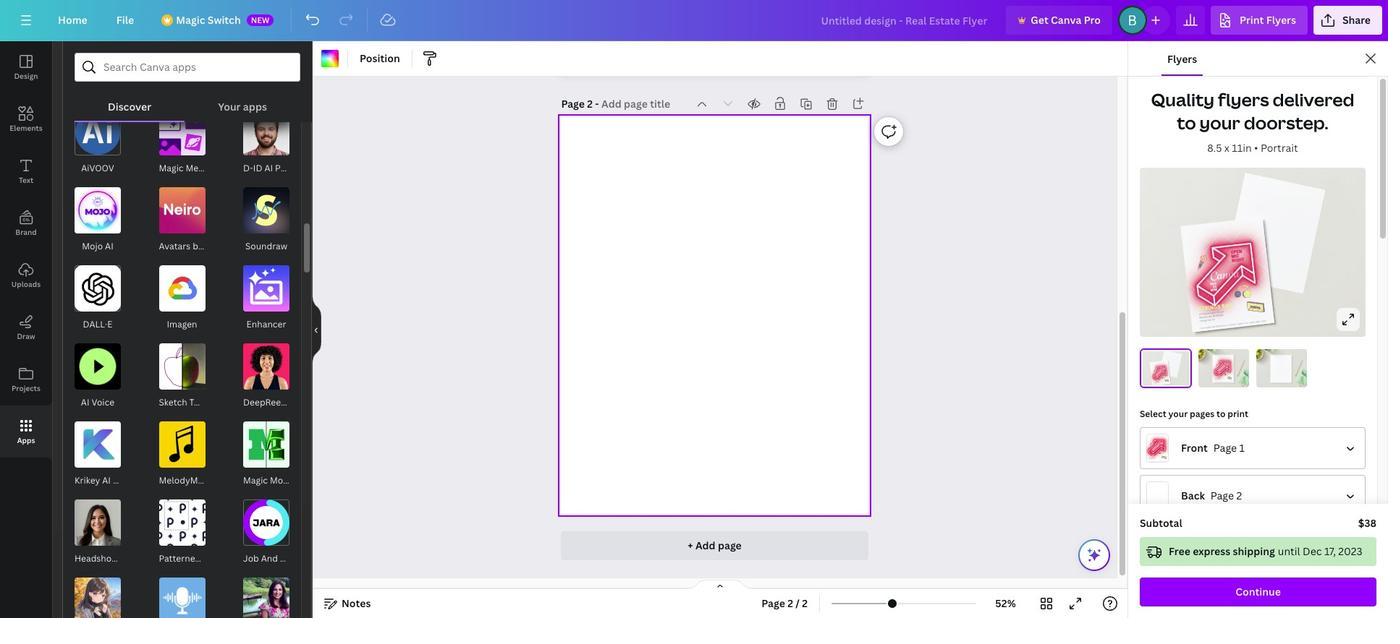 Task type: describe. For each thing, give the bounding box(es) containing it.
0 horizontal spatial for more information, contact marty at (281) 382 2201 strings bar 474 washington street mosherville, mi 49258 strings-bar.co aug 31 8pm
[[1154, 376, 1169, 386]]

d-id ai presenters
[[243, 162, 320, 174]]

magic for magic switch
[[176, 13, 205, 27]]

free express shipping until dec 17, 2023
[[1169, 545, 1363, 559]]

job
[[243, 553, 259, 565]]

/
[[796, 597, 800, 611]]

0 horizontal spatial your
[[1169, 408, 1188, 420]]

2 vertical spatial open mic night
[[1161, 368, 1164, 371]]

pages
[[1190, 408, 1215, 420]]

videos
[[296, 397, 324, 409]]

8pm inside strings bar 474 washington street mosherville, mi 49258 strings-bar.co aug 31 8pm
[[1211, 289, 1218, 293]]

2201 inside for more information, contact marty at (281) 382 2201
[[1261, 321, 1267, 323]]

resume
[[280, 553, 313, 565]]

back
[[1181, 489, 1205, 503]]

aug inside strings bar 474 washington street mosherville, mi 49258 strings-bar.co aug 31 8pm
[[1210, 283, 1217, 286]]

shipping
[[1233, 545, 1275, 559]]

to for print
[[1217, 408, 1226, 420]]

select
[[1140, 408, 1166, 420]]

share button
[[1314, 6, 1382, 35]]

print
[[1240, 13, 1264, 27]]

street inside strings bar 474 washington street mosherville, mi 49258 strings-bar.co aug 31 8pm
[[1217, 311, 1225, 314]]

soundraw
[[245, 240, 287, 253]]

front
[[1181, 441, 1208, 455]]

draw button
[[0, 302, 52, 354]]

1 vertical spatial aug
[[1219, 371, 1220, 372]]

side panel tab list
[[0, 41, 52, 458]]

31 inside strings bar 474 washington street mosherville, mi 49258 strings-bar.co aug 31 8pm
[[1213, 286, 1217, 289]]

2 vertical spatial mi 49258
[[1157, 383, 1159, 384]]

+ add page
[[688, 539, 742, 553]]

page left -
[[561, 97, 585, 111]]

2 vertical spatial washington
[[1155, 382, 1158, 383]]

canva
[[1051, 13, 1082, 27]]

select your pages to print element
[[1140, 427, 1366, 517]]

1 vertical spatial information,
[[1218, 382, 1222, 383]]

2 vertical spatial at
[[1165, 385, 1165, 385]]

1 vertical spatial bar.co
[[1217, 380, 1219, 381]]

sketch to life
[[159, 397, 217, 409]]

home link
[[46, 6, 99, 35]]

2 vertical spatial bar
[[1159, 380, 1161, 382]]

2 horizontal spatial open
[[1231, 250, 1242, 255]]

page 2 / 2 button
[[756, 593, 814, 616]]

1 vertical spatial marty
[[1225, 382, 1226, 383]]

d-
[[243, 162, 253, 174]]

0 horizontal spatial more
[[1155, 386, 1157, 386]]

avatars
[[159, 240, 191, 253]]

bar inside strings bar 474 washington street mosherville, mi 49258 strings-bar.co aug 31 8pm
[[1222, 304, 1233, 310]]

flyers button
[[1162, 41, 1203, 76]]

discover
[[108, 100, 151, 114]]

474 inside strings bar 474 washington street mosherville, mi 49258 strings-bar.co aug 31 8pm
[[1199, 313, 1204, 316]]

2 inside select your pages to print element
[[1237, 489, 1242, 503]]

add
[[695, 539, 716, 553]]

brand
[[15, 227, 37, 237]]

+
[[688, 539, 693, 553]]

2023
[[1339, 545, 1363, 559]]

1 vertical spatial open
[[1225, 363, 1228, 364]]

1 vertical spatial street
[[1220, 379, 1221, 379]]

your apps
[[218, 100, 267, 114]]

text button
[[0, 145, 52, 198]]

2 vertical spatial mosherville,
[[1154, 383, 1157, 384]]

•
[[1254, 141, 1258, 155]]

neiroai
[[205, 240, 236, 253]]

select your pages to print
[[1140, 408, 1248, 420]]

1 horizontal spatial mic
[[1225, 364, 1227, 365]]

+ add page button
[[561, 532, 868, 561]]

2 vertical spatial information,
[[1157, 385, 1160, 386]]

sketch
[[159, 397, 187, 409]]

deepreel
[[243, 397, 283, 409]]

ai right the id
[[264, 162, 273, 174]]

1 horizontal spatial at
[[1227, 382, 1227, 383]]

apps button
[[0, 406, 52, 458]]

Page title text field
[[601, 97, 672, 111]]

2 horizontal spatial strings-
[[1215, 380, 1217, 381]]

2 vertical spatial for
[[1154, 386, 1155, 386]]

continue button
[[1140, 578, 1377, 607]]

id
[[253, 162, 262, 174]]

2 horizontal spatial more
[[1216, 382, 1218, 383]]

1 horizontal spatial 2201
[[1231, 382, 1232, 383]]

1 vertical spatial contact
[[1222, 382, 1224, 383]]

print
[[1228, 408, 1248, 420]]

1 vertical spatial 8pm
[[1218, 373, 1220, 373]]

get
[[1031, 13, 1049, 27]]

magic switch
[[176, 13, 241, 27]]

2 vertical spatial aug
[[1156, 376, 1158, 376]]

0 vertical spatial night
[[1232, 258, 1245, 264]]

page 2 / 2
[[762, 597, 808, 611]]

mojo
[[82, 240, 103, 253]]

strings- inside strings bar 474 washington street mosherville, mi 49258 strings-bar.co aug 31 8pm
[[1200, 320, 1208, 323]]

express
[[1193, 545, 1231, 559]]

0 horizontal spatial night
[[1161, 370, 1164, 371]]

presenters
[[275, 162, 320, 174]]

avatars by neiroai
[[159, 240, 236, 253]]

animate
[[113, 475, 148, 487]]

ai right mojo
[[105, 240, 113, 253]]

382 inside for more information, contact marty at (281) 382 2201
[[1256, 321, 1261, 324]]

0 horizontal spatial (281)
[[1165, 384, 1167, 385]]

get canva pro button
[[1006, 6, 1112, 35]]

mi 49258 inside strings bar 474 washington street mosherville, mi 49258 strings-bar.co aug 31 8pm
[[1213, 315, 1224, 318]]

file button
[[105, 6, 146, 35]]

0 horizontal spatial 382
[[1167, 384, 1168, 385]]

2 vertical spatial 474
[[1154, 383, 1155, 383]]

discover button
[[75, 82, 185, 121]]

-
[[595, 97, 599, 111]]

1 vertical spatial washington
[[1216, 379, 1219, 379]]

1 vertical spatial open mic night
[[1225, 363, 1228, 367]]

1
[[1239, 441, 1245, 455]]

elements button
[[0, 93, 52, 145]]

for inside for more information, contact marty at (281) 382 2201
[[1200, 328, 1205, 330]]

deepreel ai videos
[[243, 397, 324, 409]]

0 horizontal spatial 31
[[1157, 376, 1158, 377]]

print flyers
[[1240, 13, 1296, 27]]

0 horizontal spatial bar.co
[[1156, 384, 1158, 384]]

1 vertical spatial strings
[[1215, 377, 1221, 378]]

new
[[251, 14, 269, 25]]

52%
[[995, 597, 1016, 611]]

ai right resume
[[315, 553, 324, 565]]

krikey
[[75, 475, 100, 487]]

switch
[[208, 13, 241, 27]]

headshot pro
[[75, 553, 132, 565]]

x
[[1224, 141, 1230, 155]]

dall·e
[[83, 318, 113, 331]]

strings bar 474 washington street mosherville, mi 49258 strings-bar.co aug 31 8pm
[[1198, 283, 1233, 323]]

magic for magic media
[[159, 162, 183, 174]]

pro inside get canva pro button
[[1084, 13, 1101, 27]]

ai left voice
[[81, 397, 89, 409]]

subtotal
[[1140, 517, 1182, 531]]

2 vertical spatial open
[[1161, 368, 1164, 369]]

uploads
[[11, 279, 41, 290]]

2 vertical spatial strings
[[1154, 381, 1159, 382]]

projects
[[12, 384, 41, 394]]

1 vertical spatial bar
[[1221, 377, 1224, 378]]

apps
[[243, 100, 267, 114]]

page right back
[[1211, 489, 1234, 503]]

page 2 -
[[561, 97, 601, 111]]

draw
[[17, 331, 35, 342]]

1 vertical spatial night
[[1225, 365, 1228, 367]]

2 left -
[[587, 97, 593, 111]]

flyers
[[1218, 88, 1269, 111]]

2 horizontal spatial 31
[[1219, 372, 1220, 373]]

0 horizontal spatial marty
[[1163, 385, 1164, 385]]

0 horizontal spatial contact
[[1160, 385, 1163, 386]]

bar.co inside strings bar 474 washington street mosherville, mi 49258 strings-bar.co aug 31 8pm
[[1208, 319, 1215, 322]]

1 horizontal spatial (281)
[[1228, 382, 1229, 383]]

for more information, contact marty at (281) 382 2201
[[1200, 321, 1267, 330]]



Task type: vqa. For each thing, say whether or not it's contained in the screenshot.


Task type: locate. For each thing, give the bounding box(es) containing it.
ai left videos
[[286, 397, 294, 409]]

1 horizontal spatial open mic night
[[1225, 363, 1228, 367]]

your inside quality flyers delivered to your doorstep. 8.5 x 11in • portrait
[[1200, 111, 1240, 135]]

52% button
[[982, 593, 1029, 616]]

night up strings bar 474 washington street mosherville, mi 49258 strings-bar.co aug 31 8pm
[[1232, 258, 1245, 264]]

mi 49258
[[1213, 315, 1224, 318], [1218, 379, 1221, 380], [1157, 383, 1159, 384]]

continue
[[1236, 586, 1281, 599]]

1 vertical spatial magic
[[159, 162, 183, 174]]

show pages image
[[685, 580, 755, 591]]

1 vertical spatial (281)
[[1228, 382, 1229, 383]]

magic left switch
[[176, 13, 205, 27]]

print flyers button
[[1211, 6, 1308, 35]]

8pm
[[1211, 289, 1218, 293], [1218, 373, 1220, 373], [1157, 377, 1158, 378]]

1 horizontal spatial pro
[[1084, 13, 1101, 27]]

washington up select
[[1155, 382, 1158, 383]]

bar up for more information, contact marty at (281) 382 2201
[[1222, 304, 1233, 310]]

melodymuse
[[159, 475, 213, 487]]

apps
[[17, 436, 35, 446]]

2 vertical spatial 382
[[1167, 384, 1168, 385]]

0 horizontal spatial open
[[1161, 368, 1164, 369]]

mi 49258 up select your pages to print
[[1218, 379, 1221, 380]]

night down for more information, contact marty at (281) 382 2201
[[1225, 365, 1228, 367]]

2 vertical spatial contact
[[1160, 385, 1163, 386]]

for
[[1200, 328, 1205, 330], [1215, 382, 1216, 383], [1154, 386, 1155, 386]]

mic up strings bar 474 washington street mosherville, mi 49258 strings-bar.co aug 31 8pm
[[1231, 254, 1240, 260]]

at inside for more information, contact marty at (281) 382 2201
[[1246, 323, 1249, 325]]

1 horizontal spatial aug
[[1210, 283, 1217, 286]]

1 horizontal spatial for more information, contact marty at (281) 382 2201 strings bar 474 washington street mosherville, mi 49258 strings-bar.co aug 31 8pm
[[1215, 371, 1232, 383]]

aug
[[1210, 283, 1217, 286], [1219, 371, 1220, 372], [1156, 376, 1158, 376]]

Search Canva apps search field
[[103, 54, 271, 81]]

0 vertical spatial 2201
[[1261, 321, 1267, 323]]

your apps button
[[185, 82, 300, 121]]

1 horizontal spatial open
[[1225, 363, 1228, 364]]

washington up for more information, contact marty at (281) 382 2201
[[1204, 312, 1217, 316]]

brand button
[[0, 198, 52, 250]]

1 horizontal spatial contact
[[1222, 382, 1224, 383]]

2 vertical spatial (281)
[[1165, 384, 1167, 385]]

pro right the headshot
[[117, 553, 132, 565]]

bar up select
[[1159, 380, 1161, 382]]

mosherville, up select your pages to print
[[1215, 379, 1218, 380]]

1 vertical spatial 382
[[1229, 382, 1230, 383]]

patternedai
[[159, 553, 209, 565]]

0 vertical spatial marty
[[1238, 323, 1246, 326]]

bar up select your pages to print
[[1221, 377, 1224, 378]]

(281) up print
[[1228, 382, 1229, 383]]

strings up select
[[1154, 381, 1159, 382]]

2 horizontal spatial mosherville,
[[1215, 379, 1218, 380]]

0 vertical spatial 474
[[1199, 313, 1204, 316]]

0 horizontal spatial pro
[[117, 553, 132, 565]]

2 horizontal spatial (281)
[[1250, 322, 1256, 324]]

8pm up select
[[1157, 377, 1158, 378]]

2 vertical spatial 2201
[[1168, 384, 1169, 385]]

0 vertical spatial your
[[1200, 111, 1240, 135]]

page left 1
[[1214, 441, 1237, 455]]

2
[[587, 97, 593, 111], [1237, 489, 1242, 503], [788, 597, 793, 611], [802, 597, 808, 611]]

more up select
[[1155, 386, 1157, 386]]

1 horizontal spatial for
[[1200, 328, 1205, 330]]

mic up select
[[1161, 369, 1163, 370]]

information, inside for more information, contact marty at (281) 382 2201
[[1212, 325, 1227, 329]]

382 right strings bar 474 washington street mosherville, mi 49258 strings-bar.co aug 31 8pm
[[1256, 321, 1261, 324]]

mosherville, up for more information, contact marty at (281) 382 2201
[[1199, 316, 1213, 320]]

open mic night
[[1231, 250, 1245, 264], [1225, 363, 1228, 367], [1161, 368, 1164, 371]]

page left the /
[[762, 597, 785, 611]]

0 vertical spatial mi 49258
[[1213, 315, 1224, 318]]

strings up for more information, contact marty at (281) 382 2201
[[1198, 305, 1221, 313]]

#ffffff image
[[321, 50, 339, 67]]

2 horizontal spatial 474
[[1215, 379, 1216, 379]]

doorstep.
[[1244, 111, 1329, 135]]

1 vertical spatial mic
[[1225, 364, 1227, 365]]

0 vertical spatial street
[[1217, 311, 1225, 314]]

0 vertical spatial pro
[[1084, 13, 1101, 27]]

open
[[1231, 250, 1242, 255], [1225, 363, 1228, 364], [1161, 368, 1164, 369]]

position
[[360, 51, 400, 65]]

display preview 3 of the design image
[[1270, 355, 1292, 383]]

voice
[[92, 397, 114, 409]]

strings inside strings bar 474 washington street mosherville, mi 49258 strings-bar.co aug 31 8pm
[[1198, 305, 1221, 313]]

31 up for more information, contact marty at (281) 382 2201
[[1213, 286, 1217, 289]]

1 vertical spatial flyers
[[1167, 52, 1197, 66]]

at up select your pages to print
[[1227, 382, 1227, 383]]

mosherville, up select
[[1154, 383, 1157, 384]]

2 horizontal spatial open mic night
[[1231, 250, 1245, 264]]

mi 49258 up for more information, contact marty at (281) 382 2201
[[1213, 315, 1224, 318]]

474 up select
[[1154, 383, 1155, 383]]

for up select your pages to print
[[1215, 382, 1216, 383]]

street up select your pages to print
[[1220, 379, 1221, 379]]

1 vertical spatial pro
[[117, 553, 132, 565]]

0 vertical spatial for
[[1200, 328, 1205, 330]]

more down strings bar 474 washington street mosherville, mi 49258 strings-bar.co aug 31 8pm
[[1205, 327, 1211, 330]]

1 vertical spatial mosherville,
[[1215, 379, 1218, 380]]

2 right the /
[[802, 597, 808, 611]]

mi 49258 up select
[[1157, 383, 1159, 384]]

2 horizontal spatial for
[[1215, 382, 1216, 383]]

2 vertical spatial bar.co
[[1156, 384, 1158, 384]]

aug up for more information, contact marty at (281) 382 2201
[[1210, 283, 1217, 286]]

job and resume ai
[[243, 553, 324, 565]]

2 vertical spatial strings-
[[1154, 384, 1156, 385]]

0 vertical spatial mosherville,
[[1199, 316, 1213, 320]]

2 horizontal spatial mic
[[1231, 254, 1240, 260]]

flyers inside button
[[1167, 52, 1197, 66]]

2 horizontal spatial contact
[[1228, 324, 1238, 327]]

0 vertical spatial bar
[[1222, 304, 1233, 310]]

for down strings bar 474 washington street mosherville, mi 49258 strings-bar.co aug 31 8pm
[[1200, 328, 1205, 330]]

contact
[[1228, 324, 1238, 327], [1222, 382, 1224, 383], [1160, 385, 1163, 386]]

mic down for more information, contact marty at (281) 382 2201
[[1225, 364, 1227, 365]]

0 vertical spatial strings
[[1198, 305, 1221, 313]]

2201 up select your pages to print
[[1168, 384, 1169, 385]]

information, down strings bar 474 washington street mosherville, mi 49258 strings-bar.co aug 31 8pm
[[1212, 325, 1227, 329]]

1 horizontal spatial more
[[1205, 327, 1211, 330]]

to
[[189, 397, 199, 409]]

open up strings bar 474 washington street mosherville, mi 49258 strings-bar.co aug 31 8pm
[[1231, 250, 1242, 255]]

headshot
[[75, 553, 115, 565]]

by
[[193, 240, 203, 253]]

0 vertical spatial information,
[[1212, 325, 1227, 329]]

1 horizontal spatial marty
[[1225, 382, 1226, 383]]

media
[[186, 162, 211, 174]]

to left print
[[1217, 408, 1226, 420]]

1 vertical spatial strings-
[[1215, 380, 1217, 381]]

17,
[[1324, 545, 1336, 559]]

ai right krikey
[[102, 475, 111, 487]]

notes
[[342, 597, 371, 611]]

information, up select
[[1157, 385, 1160, 386]]

2 vertical spatial magic
[[243, 475, 268, 487]]

(281) right strings bar 474 washington street mosherville, mi 49258 strings-bar.co aug 31 8pm
[[1250, 322, 1256, 324]]

8pm up select your pages to print
[[1218, 373, 1220, 373]]

aug up select
[[1156, 376, 1158, 376]]

quality
[[1151, 88, 1215, 111]]

1 horizontal spatial flyers
[[1266, 13, 1296, 27]]

1 vertical spatial more
[[1216, 382, 1218, 383]]

2 vertical spatial street
[[1158, 382, 1160, 383]]

31 down for more information, contact marty at (281) 382 2201
[[1219, 372, 1220, 373]]

your
[[218, 100, 241, 114]]

to for your
[[1177, 111, 1196, 135]]

2 horizontal spatial 382
[[1256, 321, 1261, 324]]

back page 2
[[1181, 489, 1242, 503]]

imagen
[[167, 318, 197, 331]]

magic left the "media"
[[159, 162, 183, 174]]

mic
[[1231, 254, 1240, 260], [1225, 364, 1227, 365], [1161, 369, 1163, 370]]

information,
[[1212, 325, 1227, 329], [1218, 382, 1222, 383], [1157, 385, 1160, 386]]

(281) up select
[[1165, 384, 1167, 385]]

your
[[1200, 111, 1240, 135], [1169, 408, 1188, 420]]

life
[[201, 397, 217, 409]]

474 up for more information, contact marty at (281) 382 2201
[[1199, 313, 1204, 316]]

2 horizontal spatial marty
[[1238, 323, 1246, 326]]

382 up select your pages to print
[[1167, 384, 1168, 385]]

(281)
[[1250, 322, 1256, 324], [1228, 382, 1229, 383], [1165, 384, 1167, 385]]

open down for more information, contact marty at (281) 382 2201
[[1225, 363, 1228, 364]]

your left pages
[[1169, 408, 1188, 420]]

magic media
[[159, 162, 211, 174]]

ai voice
[[81, 397, 114, 409]]

more
[[1205, 327, 1211, 330], [1216, 382, 1218, 383], [1155, 386, 1157, 386]]

for more information, contact marty at (281) 382 2201 strings bar 474 washington street mosherville, mi 49258 strings-bar.co aug 31 8pm up select
[[1154, 376, 1169, 386]]

31 up select
[[1157, 376, 1158, 377]]

2 horizontal spatial aug
[[1219, 371, 1220, 372]]

street up select
[[1158, 382, 1160, 383]]

0 horizontal spatial at
[[1165, 385, 1165, 385]]

0 horizontal spatial for
[[1154, 386, 1155, 386]]

aug down for more information, contact marty at (281) 382 2201
[[1219, 371, 1220, 372]]

0 vertical spatial contact
[[1228, 324, 1238, 327]]

magic morph
[[243, 475, 298, 487]]

at
[[1246, 323, 1249, 325], [1227, 382, 1227, 383], [1165, 385, 1165, 385]]

magic inside main menu bar
[[176, 13, 205, 27]]

file
[[116, 13, 134, 27]]

washington
[[1204, 312, 1217, 316], [1216, 379, 1219, 379], [1155, 382, 1158, 383]]

design
[[14, 71, 38, 81]]

open mic night up select
[[1161, 368, 1164, 371]]

until
[[1278, 545, 1300, 559]]

2 left the /
[[788, 597, 793, 611]]

474
[[1199, 313, 1204, 316], [1215, 379, 1216, 379], [1154, 383, 1155, 383]]

pro right the 'canva'
[[1084, 13, 1101, 27]]

flyers inside "dropdown button"
[[1266, 13, 1296, 27]]

open mic night down for more information, contact marty at (281) 382 2201
[[1225, 363, 1228, 367]]

hide image
[[312, 295, 321, 365]]

ai
[[264, 162, 273, 174], [105, 240, 113, 253], [81, 397, 89, 409], [286, 397, 294, 409], [102, 475, 111, 487], [315, 553, 324, 565]]

1 horizontal spatial night
[[1225, 365, 1228, 367]]

1 horizontal spatial bar.co
[[1208, 319, 1215, 322]]

8.5
[[1207, 141, 1222, 155]]

11in
[[1232, 141, 1252, 155]]

1 vertical spatial at
[[1227, 382, 1227, 383]]

contact inside for more information, contact marty at (281) 382 2201
[[1228, 324, 1238, 327]]

your up 8.5
[[1200, 111, 1240, 135]]

0 vertical spatial bar.co
[[1208, 319, 1215, 322]]

474 up select your pages to print
[[1215, 379, 1216, 379]]

0 horizontal spatial to
[[1177, 111, 1196, 135]]

for up select
[[1154, 386, 1155, 386]]

2201 right strings bar 474 washington street mosherville, mi 49258 strings-bar.co aug 31 8pm
[[1261, 321, 1267, 323]]

bar.co
[[1208, 319, 1215, 322], [1217, 380, 1219, 381], [1156, 384, 1158, 384]]

mosherville, inside strings bar 474 washington street mosherville, mi 49258 strings-bar.co aug 31 8pm
[[1199, 316, 1213, 320]]

information, up select your pages to print
[[1218, 382, 1222, 383]]

1 horizontal spatial your
[[1200, 111, 1240, 135]]

night up select
[[1161, 370, 1164, 371]]

2 vertical spatial mic
[[1161, 369, 1163, 370]]

quality flyers delivered to your doorstep. 8.5 x 11in • portrait
[[1151, 88, 1354, 155]]

open mic night up strings bar 474 washington street mosherville, mi 49258 strings-bar.co aug 31 8pm
[[1231, 250, 1245, 264]]

enhancer
[[247, 318, 286, 331]]

2 right back
[[1237, 489, 1242, 503]]

to left flyers
[[1177, 111, 1196, 135]]

main menu bar
[[0, 0, 1388, 41]]

canva assistant image
[[1086, 547, 1103, 565]]

1 vertical spatial mi 49258
[[1218, 379, 1221, 380]]

flyers up quality
[[1167, 52, 1197, 66]]

0 horizontal spatial mic
[[1161, 369, 1163, 370]]

0 vertical spatial (281)
[[1250, 322, 1256, 324]]

2 horizontal spatial at
[[1246, 323, 1249, 325]]

washington inside strings bar 474 washington street mosherville, mi 49258 strings-bar.co aug 31 8pm
[[1204, 312, 1217, 316]]

for more information, contact marty at (281) 382 2201 strings bar 474 washington street mosherville, mi 49258 strings-bar.co aug 31 8pm up print
[[1215, 371, 1232, 383]]

(281) inside for more information, contact marty at (281) 382 2201
[[1250, 322, 1256, 324]]

0 vertical spatial mic
[[1231, 254, 1240, 260]]

1 horizontal spatial 474
[[1199, 313, 1204, 316]]

Design title text field
[[810, 6, 1000, 35]]

front page 1
[[1181, 441, 1245, 455]]

strings
[[1198, 305, 1221, 313], [1215, 377, 1221, 378], [1154, 381, 1159, 382]]

to inside quality flyers delivered to your doorstep. 8.5 x 11in • portrait
[[1177, 111, 1196, 135]]

0 horizontal spatial strings-
[[1154, 384, 1156, 385]]

page inside button
[[762, 597, 785, 611]]

position button
[[354, 47, 406, 70]]

1 horizontal spatial mosherville,
[[1199, 316, 1213, 320]]

2 horizontal spatial bar.co
[[1217, 380, 1219, 381]]

dec
[[1303, 545, 1322, 559]]

magic for magic morph
[[243, 475, 268, 487]]

contact up select
[[1160, 385, 1163, 386]]

krikey ai animate
[[75, 475, 148, 487]]

1 vertical spatial 31
[[1219, 372, 1220, 373]]

projects button
[[0, 354, 52, 406]]

portrait
[[1261, 141, 1298, 155]]

0 vertical spatial strings-
[[1200, 320, 1208, 323]]

get canva pro
[[1031, 13, 1101, 27]]

contact down strings bar 474 washington street mosherville, mi 49258 strings-bar.co aug 31 8pm
[[1228, 324, 1238, 327]]

design button
[[0, 41, 52, 93]]

at up select
[[1165, 385, 1165, 385]]

washington up select your pages to print
[[1216, 379, 1219, 379]]

contact up select your pages to print
[[1222, 382, 1224, 383]]

street
[[1217, 311, 1225, 314], [1220, 379, 1221, 379], [1158, 382, 1160, 383]]

free
[[1169, 545, 1190, 559]]

uploads button
[[0, 250, 52, 302]]

mojo ai
[[82, 240, 113, 253]]

382 up print
[[1229, 382, 1230, 383]]

0 vertical spatial 31
[[1213, 286, 1217, 289]]

2201 up print
[[1231, 382, 1232, 383]]

magic left morph
[[243, 475, 268, 487]]

2 horizontal spatial night
[[1232, 258, 1245, 264]]

0 vertical spatial at
[[1246, 323, 1249, 325]]

0 vertical spatial more
[[1205, 327, 1211, 330]]

magic
[[176, 13, 205, 27], [159, 162, 183, 174], [243, 475, 268, 487]]

8pm up for more information, contact marty at (281) 382 2201
[[1211, 289, 1218, 293]]

more up select your pages to print
[[1216, 382, 1218, 383]]

street up for more information, contact marty at (281) 382 2201
[[1217, 311, 1225, 314]]

0 horizontal spatial 8pm
[[1157, 377, 1158, 378]]

more inside for more information, contact marty at (281) 382 2201
[[1205, 327, 1211, 330]]

1 vertical spatial to
[[1217, 408, 1226, 420]]

2 vertical spatial 8pm
[[1157, 377, 1158, 378]]

flyers right print at the right top of the page
[[1266, 13, 1296, 27]]

open up select
[[1161, 368, 1164, 369]]

page
[[718, 539, 742, 553]]

2 vertical spatial night
[[1161, 370, 1164, 371]]

marty inside for more information, contact marty at (281) 382 2201
[[1238, 323, 1246, 326]]

notes button
[[318, 593, 377, 616]]

31
[[1213, 286, 1217, 289], [1219, 372, 1220, 373], [1157, 376, 1158, 377]]

strings up select your pages to print
[[1215, 377, 1221, 378]]

marty
[[1238, 323, 1246, 326], [1225, 382, 1226, 383], [1163, 385, 1164, 385]]

at right strings bar 474 washington street mosherville, mi 49258 strings-bar.co aug 31 8pm
[[1246, 323, 1249, 325]]

0 vertical spatial 382
[[1256, 321, 1261, 324]]

and
[[261, 553, 278, 565]]

1 vertical spatial 474
[[1215, 379, 1216, 379]]

0 vertical spatial open mic night
[[1231, 250, 1245, 264]]



